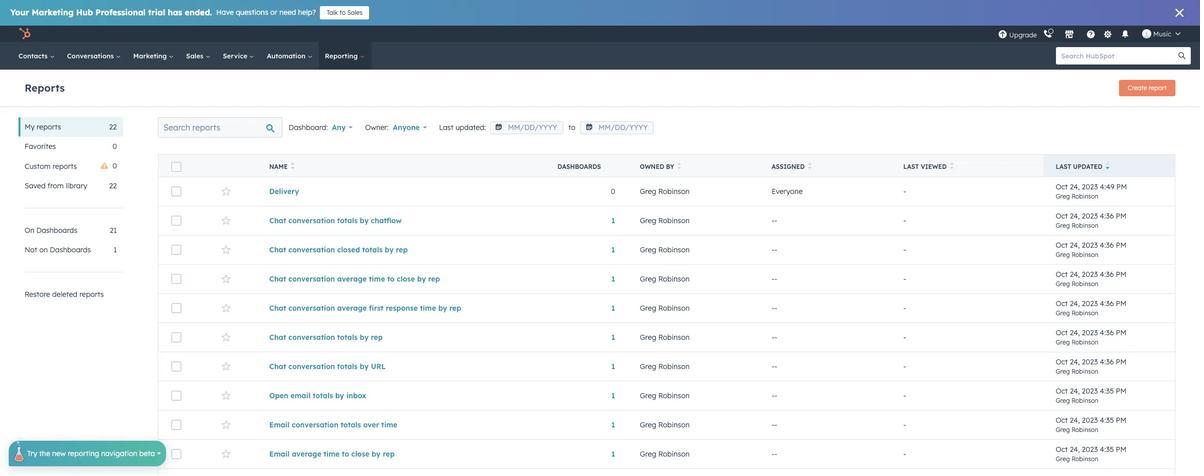 Task type: vqa. For each thing, say whether or not it's contained in the screenshot.
middle Last
yes



Task type: describe. For each thing, give the bounding box(es) containing it.
chat conversation closed totals by rep button
[[269, 246, 533, 255]]

-- for chat conversation totals by rep
[[772, 333, 778, 343]]

by down chatflow
[[385, 246, 394, 255]]

-- for chat conversation average time to close by rep
[[772, 275, 778, 284]]

time right response
[[420, 304, 436, 313]]

pm for url
[[1116, 358, 1127, 367]]

help button
[[1083, 26, 1100, 42]]

4:36 for chat conversation average first response time by rep
[[1100, 299, 1114, 309]]

1 vertical spatial dashboards
[[36, 226, 77, 235]]

conversation for chat conversation totals by rep
[[289, 333, 335, 343]]

conversation for chat conversation totals by url
[[289, 363, 335, 372]]

owned by
[[640, 163, 675, 171]]

1 for open email totals by inbox
[[612, 392, 616, 401]]

2023 inside the oct 24, 2023 4:49 pm greg robinson
[[1082, 182, 1098, 192]]

greg robinson for time
[[640, 421, 690, 430]]

oct for by
[[1056, 241, 1068, 250]]

greg inside the oct 24, 2023 4:49 pm greg robinson
[[1056, 193, 1070, 200]]

upgrade
[[1010, 31, 1038, 39]]

pm for chatflow
[[1116, 212, 1127, 221]]

talk
[[327, 9, 338, 16]]

viewed
[[921, 163, 947, 171]]

custom reports
[[25, 162, 77, 171]]

2023 for rep
[[1082, 329, 1098, 338]]

service link
[[217, 42, 261, 70]]

descending sort. press to sort ascending. element
[[1106, 163, 1110, 171]]

restore deleted reports button
[[18, 285, 123, 305]]

time up first
[[369, 275, 385, 284]]

on
[[25, 226, 34, 235]]

owned
[[640, 163, 665, 171]]

to inside button
[[340, 9, 346, 16]]

contacts link
[[12, 42, 61, 70]]

last viewed
[[904, 163, 947, 171]]

-- for open email totals by inbox
[[772, 392, 778, 401]]

4:35 for open email totals by inbox
[[1100, 387, 1114, 396]]

updated:
[[456, 123, 486, 132]]

by down chat conversation average first response time by rep
[[360, 333, 369, 343]]

email average time to close by rep button
[[269, 450, 533, 460]]

report
[[1149, 84, 1167, 92]]

custom
[[25, 162, 51, 171]]

4:35 for email conversation totals over time
[[1100, 416, 1114, 425]]

settings link
[[1102, 28, 1115, 39]]

last updated:
[[439, 123, 486, 132]]

owned by button
[[628, 155, 760, 177]]

owner:
[[365, 123, 389, 132]]

24, for rep
[[1070, 329, 1080, 338]]

24, for close
[[1070, 445, 1080, 455]]

calling icon button
[[1040, 27, 1057, 41]]

pm for close
[[1116, 445, 1127, 455]]

0 horizontal spatial close
[[352, 450, 370, 460]]

press to sort. element for assigned
[[808, 163, 812, 171]]

hub
[[76, 7, 93, 17]]

menu containing music
[[998, 26, 1188, 42]]

24, for chatflow
[[1070, 212, 1080, 221]]

1 for chat conversation totals by chatflow
[[612, 216, 616, 226]]

oct 24, 2023 4:36 pm greg robinson for chat conversation totals by chatflow
[[1056, 212, 1127, 230]]

chat conversation closed totals by rep
[[269, 246, 408, 255]]

email average time to close by rep
[[269, 450, 395, 460]]

marketplaces image
[[1065, 30, 1074, 39]]

chat for chat conversation closed totals by rep
[[269, 246, 286, 255]]

try the new reporting navigation beta
[[27, 450, 155, 459]]

marketing link
[[127, 42, 180, 70]]

sales link
[[180, 42, 217, 70]]

navigation
[[101, 450, 137, 459]]

trial
[[148, 7, 165, 17]]

oct for url
[[1056, 358, 1068, 367]]

1 for email average time to close by rep
[[612, 450, 616, 460]]

totals for inbox
[[313, 392, 333, 401]]

2023 for to
[[1082, 270, 1098, 279]]

need
[[279, 8, 296, 17]]

Search reports search field
[[158, 117, 283, 138]]

open email totals by inbox button
[[269, 392, 533, 401]]

-- for email conversation totals over time
[[772, 421, 778, 430]]

chat conversation totals by chatflow
[[269, 216, 402, 226]]

reports banner
[[25, 77, 1176, 96]]

chat conversation average time to close by rep button
[[269, 275, 533, 284]]

service
[[223, 52, 249, 60]]

email
[[291, 392, 311, 401]]

questions
[[236, 8, 268, 17]]

2023 for url
[[1082, 358, 1098, 367]]

oct 24, 2023 4:35 pm greg robinson for email average time to close by rep
[[1056, 445, 1127, 463]]

reports inside button
[[79, 290, 104, 300]]

21
[[110, 226, 117, 235]]

favorites
[[25, 142, 56, 151]]

last for last updated
[[1056, 163, 1072, 171]]

closed
[[337, 246, 360, 255]]

22 for my reports
[[109, 123, 117, 132]]

deleted
[[52, 290, 77, 300]]

1 button for email average time to close by rep
[[612, 450, 616, 460]]

oct 24, 2023 4:36 pm greg robinson for chat conversation average first response time by rep
[[1056, 299, 1127, 317]]

notifications button
[[1117, 26, 1134, 42]]

press to sort. element for last viewed
[[950, 163, 954, 171]]

settings image
[[1104, 30, 1113, 39]]

4:35 for email average time to close by rep
[[1100, 445, 1114, 455]]

0 vertical spatial dashboards
[[558, 163, 601, 171]]

not on dashboards
[[25, 246, 91, 255]]

the
[[39, 450, 50, 459]]

greg robinson for close
[[640, 450, 690, 460]]

anyone
[[393, 123, 420, 132]]

my
[[25, 123, 35, 132]]

press to sort. element for name
[[291, 163, 295, 171]]

email for email conversation totals over time
[[269, 421, 290, 430]]

talk to sales
[[327, 9, 363, 16]]

greg robinson for response
[[640, 304, 690, 313]]

help?
[[298, 8, 316, 17]]

robinson inside the oct 24, 2023 4:49 pm greg robinson
[[1072, 193, 1099, 200]]

chat conversation totals by url button
[[269, 363, 533, 372]]

-- for chat conversation totals by chatflow
[[772, 216, 778, 226]]

automation
[[267, 52, 308, 60]]

sales inside button
[[348, 9, 363, 16]]

professional
[[96, 7, 146, 17]]

oct 24, 2023 4:35 pm greg robinson for open email totals by inbox
[[1056, 387, 1127, 405]]

oct for time
[[1056, 416, 1068, 425]]

press to sort. image for name
[[291, 163, 295, 170]]

first
[[369, 304, 384, 313]]

any
[[332, 123, 346, 132]]

last for last viewed
[[904, 163, 919, 171]]

oct inside the oct 24, 2023 4:49 pm greg robinson
[[1056, 182, 1068, 192]]

average for first
[[337, 304, 367, 313]]

time right over
[[382, 421, 398, 430]]

1 button for chat conversation totals by url
[[612, 363, 616, 372]]

oct 24, 2023 4:36 pm greg robinson for chat conversation closed totals by rep
[[1056, 241, 1127, 259]]

24, for by
[[1070, 241, 1080, 250]]

by left chatflow
[[360, 216, 369, 226]]

has
[[168, 7, 182, 17]]

any button
[[332, 121, 353, 135]]

conversations
[[67, 52, 116, 60]]

inbox
[[347, 392, 367, 401]]

22 for saved from library
[[109, 182, 117, 191]]

chat conversation average first response time by rep button
[[269, 304, 533, 313]]

24, for response
[[1070, 299, 1080, 309]]

marketing inside marketing link
[[133, 52, 169, 60]]

from
[[48, 182, 64, 191]]

greg robinson for chatflow
[[640, 216, 690, 226]]

4:36 for chat conversation totals by url
[[1100, 358, 1114, 367]]

press to sort. element for owned by
[[678, 163, 682, 171]]

your marketing hub professional trial has ended. have questions or need help?
[[10, 7, 316, 17]]

by left url
[[360, 363, 369, 372]]

url
[[371, 363, 386, 372]]

upgrade image
[[999, 30, 1008, 39]]

to down email conversation totals over time
[[342, 450, 349, 460]]

close image
[[1176, 9, 1184, 17]]

totals for time
[[341, 421, 361, 430]]

last updated button
[[1044, 155, 1176, 177]]

on
[[39, 246, 48, 255]]

Search HubSpot search field
[[1057, 47, 1182, 65]]

24, for to
[[1070, 270, 1080, 279]]

2 vertical spatial average
[[292, 450, 322, 460]]

-- for chat conversation average first response time by rep
[[772, 304, 778, 313]]

press to sort. image for assigned
[[808, 163, 812, 170]]

pm for time
[[1116, 416, 1127, 425]]

greg robinson for url
[[640, 363, 690, 372]]

2023 for close
[[1082, 445, 1098, 455]]

oct 24, 2023 4:49 pm greg robinson
[[1056, 182, 1128, 200]]

ended.
[[185, 7, 212, 17]]

1 vertical spatial 0
[[113, 162, 117, 171]]

saved
[[25, 182, 46, 191]]

email for email average time to close by rep
[[269, 450, 290, 460]]

name button
[[257, 155, 545, 177]]

oct for chatflow
[[1056, 212, 1068, 221]]

chat conversation totals by url
[[269, 363, 386, 372]]

2023 for by
[[1082, 241, 1098, 250]]

greg robinson for rep
[[640, 333, 690, 343]]



Task type: locate. For each thing, give the bounding box(es) containing it.
greg robinson for by
[[640, 246, 690, 255]]

4 greg robinson from the top
[[640, 275, 690, 284]]

1 email from the top
[[269, 421, 290, 430]]

close down over
[[352, 450, 370, 460]]

press to sort. element right name
[[291, 163, 295, 171]]

have
[[216, 8, 234, 17]]

24, for inbox
[[1070, 387, 1080, 396]]

1 for chat conversation average time to close by rep
[[612, 275, 616, 284]]

1 horizontal spatial mm/dd/yyyy text field
[[581, 122, 654, 134]]

time
[[369, 275, 385, 284], [420, 304, 436, 313], [382, 421, 398, 430], [324, 450, 340, 460]]

1 for chat conversation closed totals by rep
[[612, 246, 616, 255]]

4 oct from the top
[[1056, 270, 1068, 279]]

last left updated
[[1056, 163, 1072, 171]]

6 chat from the top
[[269, 363, 286, 372]]

oct for rep
[[1056, 329, 1068, 338]]

oct for inbox
[[1056, 387, 1068, 396]]

dashboard:
[[289, 123, 328, 132]]

-- for email average time to close by rep
[[772, 450, 778, 460]]

sales right talk
[[348, 9, 363, 16]]

6 greg robinson from the top
[[640, 333, 690, 343]]

4 1 button from the top
[[612, 304, 616, 313]]

1 vertical spatial reports
[[53, 162, 77, 171]]

1 for chat conversation average first response time by rep
[[612, 304, 616, 313]]

9 -- from the top
[[772, 450, 778, 460]]

greg robinson for inbox
[[640, 392, 690, 401]]

time down email conversation totals over time
[[324, 450, 340, 460]]

to right talk
[[340, 9, 346, 16]]

by inside button
[[666, 163, 675, 171]]

oct for close
[[1056, 445, 1068, 455]]

average down closed
[[337, 275, 367, 284]]

press to sort. element inside assigned button
[[808, 163, 812, 171]]

1 button for chat conversation totals by chatflow
[[612, 216, 616, 226]]

chat for chat conversation totals by chatflow
[[269, 216, 286, 226]]

7 24, from the top
[[1070, 358, 1080, 367]]

3 greg robinson from the top
[[640, 246, 690, 255]]

9 greg robinson from the top
[[640, 421, 690, 430]]

totals right closed
[[362, 246, 383, 255]]

1 4:36 from the top
[[1100, 212, 1114, 221]]

calling icon image
[[1044, 30, 1053, 39]]

response
[[386, 304, 418, 313]]

5 4:36 from the top
[[1100, 329, 1114, 338]]

by up response
[[417, 275, 426, 284]]

3 4:36 from the top
[[1100, 270, 1114, 279]]

conversation left closed
[[289, 246, 335, 255]]

to up the chat conversation average first response time by rep button
[[387, 275, 395, 284]]

0 vertical spatial reports
[[37, 123, 61, 132]]

3 press to sort. image from the left
[[950, 163, 954, 170]]

close up response
[[397, 275, 415, 284]]

hubspot link
[[12, 28, 38, 40]]

8 greg robinson from the top
[[640, 392, 690, 401]]

1 button for open email totals by inbox
[[612, 392, 616, 401]]

last viewed button
[[892, 155, 1044, 177]]

2 oct 24, 2023 4:35 pm greg robinson from the top
[[1056, 416, 1127, 434]]

search image
[[1179, 52, 1186, 59]]

chat for chat conversation average first response time by rep
[[269, 304, 286, 313]]

9 2023 from the top
[[1082, 416, 1098, 425]]

1 button for chat conversation average first response time by rep
[[612, 304, 616, 313]]

totals up closed
[[337, 216, 358, 226]]

1 1 button from the top
[[612, 216, 616, 226]]

3 2023 from the top
[[1082, 241, 1098, 250]]

1 vertical spatial sales
[[186, 52, 206, 60]]

4 -- from the top
[[772, 304, 778, 313]]

1 horizontal spatial marketing
[[133, 52, 169, 60]]

totals up inbox
[[337, 363, 358, 372]]

updated
[[1074, 163, 1103, 171]]

restore
[[25, 290, 50, 300]]

your
[[10, 7, 29, 17]]

0 vertical spatial email
[[269, 421, 290, 430]]

3 chat from the top
[[269, 275, 286, 284]]

2 2023 from the top
[[1082, 212, 1098, 221]]

2 mm/dd/yyyy text field from the left
[[581, 122, 654, 134]]

anyone button
[[393, 121, 427, 135]]

press to sort. image inside name button
[[291, 163, 295, 170]]

robinson
[[659, 187, 690, 196], [1072, 193, 1099, 200], [659, 216, 690, 226], [1072, 222, 1099, 230], [659, 246, 690, 255], [1072, 251, 1099, 259], [659, 275, 690, 284], [1072, 280, 1099, 288], [659, 304, 690, 313], [1072, 310, 1099, 317], [659, 333, 690, 343], [1072, 339, 1099, 346], [659, 363, 690, 372], [1072, 368, 1099, 376], [659, 392, 690, 401], [1072, 397, 1099, 405], [659, 421, 690, 430], [1072, 426, 1099, 434], [659, 450, 690, 460], [1072, 456, 1099, 463]]

average down email conversation totals over time
[[292, 450, 322, 460]]

2023 for inbox
[[1082, 387, 1098, 396]]

or
[[270, 8, 277, 17]]

chat conversation average time to close by rep
[[269, 275, 440, 284]]

6 -- from the top
[[772, 363, 778, 372]]

10 oct from the top
[[1056, 445, 1068, 455]]

pm for to
[[1116, 270, 1127, 279]]

1 mm/dd/yyyy text field from the left
[[490, 122, 564, 134]]

press to sort. image right name
[[291, 163, 295, 170]]

1 vertical spatial close
[[352, 450, 370, 460]]

0 vertical spatial 4:35
[[1100, 387, 1114, 396]]

average for time
[[337, 275, 367, 284]]

1 vertical spatial 22
[[109, 182, 117, 191]]

3 4:35 from the top
[[1100, 445, 1114, 455]]

by down over
[[372, 450, 381, 460]]

22
[[109, 123, 117, 132], [109, 182, 117, 191]]

oct 24, 2023 4:36 pm greg robinson for chat conversation totals by url
[[1056, 358, 1127, 376]]

descending sort. press to sort ascending. image
[[1106, 163, 1110, 170]]

average left first
[[337, 304, 367, 313]]

2 vertical spatial reports
[[79, 290, 104, 300]]

2023 for chatflow
[[1082, 212, 1098, 221]]

5 chat from the top
[[269, 333, 286, 343]]

assigned button
[[760, 155, 892, 177]]

restore deleted reports
[[25, 290, 104, 300]]

5 24, from the top
[[1070, 299, 1080, 309]]

totals
[[337, 216, 358, 226], [362, 246, 383, 255], [337, 333, 358, 343], [337, 363, 358, 372], [313, 392, 333, 401], [341, 421, 361, 430]]

press to sort. image right assigned
[[808, 163, 812, 170]]

0 horizontal spatial press to sort. image
[[291, 163, 295, 170]]

totals right email
[[313, 392, 333, 401]]

2 vertical spatial oct 24, 2023 4:35 pm greg robinson
[[1056, 445, 1127, 463]]

1
[[612, 216, 616, 226], [114, 246, 117, 255], [612, 246, 616, 255], [612, 275, 616, 284], [612, 304, 616, 313], [612, 333, 616, 343], [612, 363, 616, 372], [612, 392, 616, 401], [612, 421, 616, 430], [612, 450, 616, 460]]

5 oct 24, 2023 4:36 pm greg robinson from the top
[[1056, 329, 1127, 346]]

2 4:36 from the top
[[1100, 241, 1114, 250]]

0 horizontal spatial mm/dd/yyyy text field
[[490, 122, 564, 134]]

3 oct 24, 2023 4:36 pm greg robinson from the top
[[1056, 270, 1127, 288]]

2 22 from the top
[[109, 182, 117, 191]]

--
[[772, 216, 778, 226], [772, 246, 778, 255], [772, 275, 778, 284], [772, 304, 778, 313], [772, 333, 778, 343], [772, 363, 778, 372], [772, 392, 778, 401], [772, 421, 778, 430], [772, 450, 778, 460]]

email
[[269, 421, 290, 430], [269, 450, 290, 460]]

24, inside the oct 24, 2023 4:49 pm greg robinson
[[1070, 182, 1080, 192]]

2 greg robinson from the top
[[640, 216, 690, 226]]

1 oct 24, 2023 4:36 pm greg robinson from the top
[[1056, 212, 1127, 230]]

reports for custom reports
[[53, 162, 77, 171]]

2 vertical spatial dashboards
[[50, 246, 91, 255]]

1 horizontal spatial sales
[[348, 9, 363, 16]]

4 4:36 from the top
[[1100, 299, 1114, 309]]

4 oct 24, 2023 4:36 pm greg robinson from the top
[[1056, 299, 1127, 317]]

3 oct 24, 2023 4:35 pm greg robinson from the top
[[1056, 445, 1127, 463]]

create report
[[1128, 84, 1167, 92]]

press to sort. image
[[678, 163, 682, 170]]

1 button for email conversation totals over time
[[612, 421, 616, 430]]

1 -- from the top
[[772, 216, 778, 226]]

6 24, from the top
[[1070, 329, 1080, 338]]

2 oct from the top
[[1056, 212, 1068, 221]]

press to sort. element
[[291, 163, 295, 171], [678, 163, 682, 171], [808, 163, 812, 171], [950, 163, 954, 171]]

reports right deleted
[[79, 290, 104, 300]]

0 vertical spatial 22
[[109, 123, 117, 132]]

delivery
[[269, 187, 299, 196]]

24, for url
[[1070, 358, 1080, 367]]

chatflow
[[371, 216, 402, 226]]

email conversation totals over time
[[269, 421, 398, 430]]

press to sort. element right viewed
[[950, 163, 954, 171]]

last left updated:
[[439, 123, 454, 132]]

4:36 for chat conversation average time to close by rep
[[1100, 270, 1114, 279]]

chat for chat conversation average time to close by rep
[[269, 275, 286, 284]]

2 vertical spatial 4:35
[[1100, 445, 1114, 455]]

6 4:36 from the top
[[1100, 358, 1114, 367]]

4:36 for chat conversation totals by rep
[[1100, 329, 1114, 338]]

7 -- from the top
[[772, 392, 778, 401]]

by right response
[[438, 304, 447, 313]]

conversation for chat conversation average first response time by rep
[[289, 304, 335, 313]]

marketing left the hub
[[32, 7, 74, 17]]

oct 24, 2023 4:36 pm greg robinson for chat conversation totals by rep
[[1056, 329, 1127, 346]]

last left viewed
[[904, 163, 919, 171]]

8 2023 from the top
[[1082, 387, 1098, 396]]

press to sort. element inside owned by button
[[678, 163, 682, 171]]

0 vertical spatial oct 24, 2023 4:35 pm greg robinson
[[1056, 387, 1127, 405]]

1 vertical spatial marketing
[[133, 52, 169, 60]]

pm for inbox
[[1116, 387, 1127, 396]]

reports right my
[[37, 123, 61, 132]]

1 oct 24, 2023 4:35 pm greg robinson from the top
[[1056, 387, 1127, 405]]

conversation for chat conversation average time to close by rep
[[289, 275, 335, 284]]

chat conversation totals by rep
[[269, 333, 383, 343]]

try
[[27, 450, 37, 459]]

music button
[[1136, 26, 1187, 42]]

everyone
[[772, 187, 803, 196]]

average
[[337, 275, 367, 284], [337, 304, 367, 313], [292, 450, 322, 460]]

name
[[269, 163, 288, 171]]

24, for time
[[1070, 416, 1080, 425]]

1 oct from the top
[[1056, 182, 1068, 192]]

conversation down open email totals by inbox
[[292, 421, 339, 430]]

5 greg robinson from the top
[[640, 304, 690, 313]]

saved from library
[[25, 182, 87, 191]]

2 press to sort. image from the left
[[808, 163, 812, 170]]

totals for rep
[[337, 333, 358, 343]]

totals for chatflow
[[337, 216, 358, 226]]

press to sort. element inside name button
[[291, 163, 295, 171]]

reports
[[37, 123, 61, 132], [53, 162, 77, 171], [79, 290, 104, 300]]

totals for url
[[337, 363, 358, 372]]

1 horizontal spatial close
[[397, 275, 415, 284]]

conversations link
[[61, 42, 127, 70]]

9 1 button from the top
[[612, 450, 616, 460]]

4:49
[[1100, 182, 1115, 192]]

press to sort. image
[[291, 163, 295, 170], [808, 163, 812, 170], [950, 163, 954, 170]]

oct 24, 2023 4:35 pm greg robinson for email conversation totals over time
[[1056, 416, 1127, 434]]

2023 for time
[[1082, 416, 1098, 425]]

4 2023 from the top
[[1082, 270, 1098, 279]]

totals left over
[[341, 421, 361, 430]]

press to sort. image right viewed
[[950, 163, 954, 170]]

1 4:35 from the top
[[1100, 387, 1114, 396]]

1 vertical spatial email
[[269, 450, 290, 460]]

1 horizontal spatial last
[[904, 163, 919, 171]]

7 2023 from the top
[[1082, 358, 1098, 367]]

dashboards
[[558, 163, 601, 171], [36, 226, 77, 235], [50, 246, 91, 255]]

conversation for chat conversation closed totals by rep
[[289, 246, 335, 255]]

help image
[[1087, 30, 1096, 39]]

oct 24, 2023 4:35 pm greg robinson
[[1056, 387, 1127, 405], [1056, 416, 1127, 434], [1056, 445, 1127, 463]]

last for last updated:
[[439, 123, 454, 132]]

1 press to sort. element from the left
[[291, 163, 295, 171]]

chat for chat conversation totals by rep
[[269, 333, 286, 343]]

1 horizontal spatial press to sort. image
[[808, 163, 812, 170]]

1 button for chat conversation totals by rep
[[612, 333, 616, 343]]

chat conversation totals by chatflow button
[[269, 216, 533, 226]]

3 oct from the top
[[1056, 241, 1068, 250]]

1 button for chat conversation average time to close by rep
[[612, 275, 616, 284]]

greg robinson image
[[1143, 29, 1152, 38]]

2 vertical spatial 0
[[611, 187, 616, 196]]

1 24, from the top
[[1070, 182, 1080, 192]]

conversation down chat conversation closed totals by rep
[[289, 275, 335, 284]]

0 vertical spatial sales
[[348, 9, 363, 16]]

on dashboards
[[25, 226, 77, 235]]

0 horizontal spatial marketing
[[32, 7, 74, 17]]

2023 for response
[[1082, 299, 1098, 309]]

reports up saved from library
[[53, 162, 77, 171]]

oct for response
[[1056, 299, 1068, 309]]

assigned
[[772, 163, 805, 171]]

10 24, from the top
[[1070, 445, 1080, 455]]

search button
[[1174, 47, 1191, 65]]

press to sort. element inside last viewed button
[[950, 163, 954, 171]]

conversation for chat conversation totals by chatflow
[[289, 216, 335, 226]]

6 oct from the top
[[1056, 329, 1068, 338]]

open
[[269, 392, 289, 401]]

conversation
[[289, 216, 335, 226], [289, 246, 335, 255], [289, 275, 335, 284], [289, 304, 335, 313], [289, 333, 335, 343], [289, 363, 335, 372], [292, 421, 339, 430]]

3 -- from the top
[[772, 275, 778, 284]]

to down the 'reports' banner
[[569, 123, 576, 132]]

chat for chat conversation totals by url
[[269, 363, 286, 372]]

marketplaces button
[[1059, 26, 1081, 42]]

menu
[[998, 26, 1188, 42]]

1 vertical spatial oct 24, 2023 4:35 pm greg robinson
[[1056, 416, 1127, 434]]

5 1 button from the top
[[612, 333, 616, 343]]

press to sort. image inside last viewed button
[[950, 163, 954, 170]]

pm for by
[[1116, 241, 1127, 250]]

1 for chat conversation totals by rep
[[612, 333, 616, 343]]

9 24, from the top
[[1070, 416, 1080, 425]]

3 press to sort. element from the left
[[808, 163, 812, 171]]

0 vertical spatial average
[[337, 275, 367, 284]]

2 horizontal spatial press to sort. image
[[950, 163, 954, 170]]

MM/DD/YYYY text field
[[490, 122, 564, 134], [581, 122, 654, 134]]

24,
[[1070, 182, 1080, 192], [1070, 212, 1080, 221], [1070, 241, 1080, 250], [1070, 270, 1080, 279], [1070, 299, 1080, 309], [1070, 329, 1080, 338], [1070, 358, 1080, 367], [1070, 387, 1080, 396], [1070, 416, 1080, 425], [1070, 445, 1080, 455]]

conversation for email conversation totals over time
[[292, 421, 339, 430]]

press to sort. element right owned by
[[678, 163, 682, 171]]

1 button for chat conversation closed totals by rep
[[612, 246, 616, 255]]

conversation up chat conversation closed totals by rep
[[289, 216, 335, 226]]

by left press to sort. image
[[666, 163, 675, 171]]

1 for email conversation totals over time
[[612, 421, 616, 430]]

8 24, from the top
[[1070, 387, 1080, 396]]

2 chat from the top
[[269, 246, 286, 255]]

open email totals by inbox
[[269, 392, 367, 401]]

6 1 button from the top
[[612, 363, 616, 372]]

2 email from the top
[[269, 450, 290, 460]]

4:36
[[1100, 212, 1114, 221], [1100, 241, 1114, 250], [1100, 270, 1114, 279], [1100, 299, 1114, 309], [1100, 329, 1114, 338], [1100, 358, 1114, 367]]

beta
[[139, 450, 155, 459]]

notifications image
[[1121, 30, 1130, 39]]

0 horizontal spatial sales
[[186, 52, 206, 60]]

last
[[439, 123, 454, 132], [904, 163, 919, 171], [1056, 163, 1072, 171]]

7 1 button from the top
[[612, 392, 616, 401]]

music
[[1154, 30, 1172, 38]]

10 greg robinson from the top
[[640, 450, 690, 460]]

2 24, from the top
[[1070, 212, 1080, 221]]

8 oct from the top
[[1056, 387, 1068, 396]]

4:36 for chat conversation closed totals by rep
[[1100, 241, 1114, 250]]

5 -- from the top
[[772, 333, 778, 343]]

4 press to sort. element from the left
[[950, 163, 954, 171]]

5 oct from the top
[[1056, 299, 1068, 309]]

10 2023 from the top
[[1082, 445, 1098, 455]]

1 chat from the top
[[269, 216, 286, 226]]

6 2023 from the top
[[1082, 329, 1098, 338]]

8 1 button from the top
[[612, 421, 616, 430]]

create
[[1128, 84, 1148, 92]]

hubspot image
[[18, 28, 31, 40]]

press to sort. image inside assigned button
[[808, 163, 812, 170]]

3 1 button from the top
[[612, 275, 616, 284]]

7 oct from the top
[[1056, 358, 1068, 367]]

0
[[113, 142, 117, 151], [113, 162, 117, 171], [611, 187, 616, 196]]

reports
[[25, 81, 65, 94]]

2 horizontal spatial last
[[1056, 163, 1072, 171]]

new
[[52, 450, 66, 459]]

1 press to sort. image from the left
[[291, 163, 295, 170]]

reporting
[[68, 450, 99, 459]]

sales left service
[[186, 52, 206, 60]]

oct for to
[[1056, 270, 1068, 279]]

try the new reporting navigation beta button
[[9, 437, 166, 467]]

create report link
[[1120, 80, 1176, 96]]

marketing down trial
[[133, 52, 169, 60]]

pm inside the oct 24, 2023 4:49 pm greg robinson
[[1117, 182, 1128, 192]]

oct 24, 2023 4:36 pm greg robinson for chat conversation average time to close by rep
[[1056, 270, 1127, 288]]

0 vertical spatial close
[[397, 275, 415, 284]]

3 24, from the top
[[1070, 241, 1080, 250]]

1 vertical spatial average
[[337, 304, 367, 313]]

rep
[[396, 246, 408, 255], [428, 275, 440, 284], [450, 304, 461, 313], [371, 333, 383, 343], [383, 450, 395, 460]]

totals down chat conversation average first response time by rep
[[337, 333, 358, 343]]

greg robinson for to
[[640, 275, 690, 284]]

1 greg robinson from the top
[[640, 187, 690, 196]]

7 greg robinson from the top
[[640, 363, 690, 372]]

5 2023 from the top
[[1082, 299, 1098, 309]]

1 button
[[612, 216, 616, 226], [612, 246, 616, 255], [612, 275, 616, 284], [612, 304, 616, 313], [612, 333, 616, 343], [612, 363, 616, 372], [612, 392, 616, 401], [612, 421, 616, 430], [612, 450, 616, 460]]

conversation up open email totals by inbox
[[289, 363, 335, 372]]

-
[[904, 187, 907, 196], [772, 216, 775, 226], [775, 216, 778, 226], [904, 216, 907, 226], [772, 246, 775, 255], [775, 246, 778, 255], [904, 246, 907, 255], [772, 275, 775, 284], [775, 275, 778, 284], [904, 275, 907, 284], [772, 304, 775, 313], [775, 304, 778, 313], [904, 304, 907, 313], [772, 333, 775, 343], [775, 333, 778, 343], [904, 333, 907, 343], [772, 363, 775, 372], [775, 363, 778, 372], [904, 363, 907, 372], [772, 392, 775, 401], [775, 392, 778, 401], [904, 392, 907, 401], [772, 421, 775, 430], [775, 421, 778, 430], [904, 421, 907, 430], [772, 450, 775, 460], [775, 450, 778, 460], [904, 450, 907, 460]]

1 22 from the top
[[109, 123, 117, 132]]

4 chat from the top
[[269, 304, 286, 313]]

automation link
[[261, 42, 319, 70]]

4 24, from the top
[[1070, 270, 1080, 279]]

6 oct 24, 2023 4:36 pm greg robinson from the top
[[1056, 358, 1127, 376]]

conversation up chat conversation totals by url
[[289, 333, 335, 343]]

by
[[666, 163, 675, 171], [360, 216, 369, 226], [385, 246, 394, 255], [417, 275, 426, 284], [438, 304, 447, 313], [360, 333, 369, 343], [360, 363, 369, 372], [335, 392, 344, 401], [372, 450, 381, 460]]

conversation up chat conversation totals by rep
[[289, 304, 335, 313]]

1 2023 from the top
[[1082, 182, 1098, 192]]

0 vertical spatial marketing
[[32, 7, 74, 17]]

reporting link
[[319, 42, 371, 70]]

8 -- from the top
[[772, 421, 778, 430]]

2 4:35 from the top
[[1100, 416, 1114, 425]]

library
[[66, 182, 87, 191]]

2 1 button from the top
[[612, 246, 616, 255]]

oct
[[1056, 182, 1068, 192], [1056, 212, 1068, 221], [1056, 241, 1068, 250], [1056, 270, 1068, 279], [1056, 299, 1068, 309], [1056, 329, 1068, 338], [1056, 358, 1068, 367], [1056, 387, 1068, 396], [1056, 416, 1068, 425], [1056, 445, 1068, 455]]

2 press to sort. element from the left
[[678, 163, 682, 171]]

email conversation totals over time button
[[269, 421, 533, 430]]

reporting
[[325, 52, 360, 60]]

press to sort. image for last viewed
[[950, 163, 954, 170]]

oct 24, 2023 4:36 pm greg robinson
[[1056, 212, 1127, 230], [1056, 241, 1127, 259], [1056, 270, 1127, 288], [1056, 299, 1127, 317], [1056, 329, 1127, 346], [1056, 358, 1127, 376]]

2 oct 24, 2023 4:36 pm greg robinson from the top
[[1056, 241, 1127, 259]]

chat conversation totals by rep button
[[269, 333, 533, 343]]

-- for chat conversation closed totals by rep
[[772, 246, 778, 255]]

press to sort. element right assigned
[[808, 163, 812, 171]]

not
[[25, 246, 37, 255]]

2 -- from the top
[[772, 246, 778, 255]]

by left inbox
[[335, 392, 344, 401]]

reports for my reports
[[37, 123, 61, 132]]

9 oct from the top
[[1056, 416, 1068, 425]]

0 horizontal spatial last
[[439, 123, 454, 132]]

0 vertical spatial 0
[[113, 142, 117, 151]]

pm for response
[[1116, 299, 1127, 309]]

1 vertical spatial 4:35
[[1100, 416, 1114, 425]]



